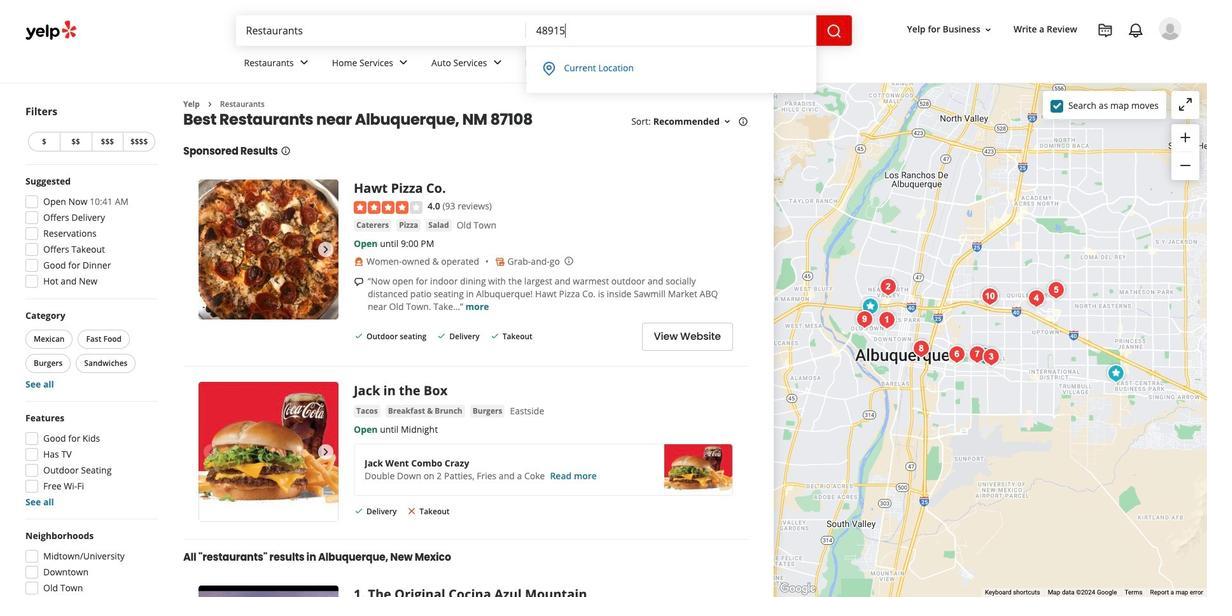 Task type: locate. For each thing, give the bounding box(es) containing it.
info icon image
[[564, 256, 574, 266], [564, 256, 574, 266]]

0 horizontal spatial 16 checkmark v2 image
[[437, 331, 447, 341]]

none field things to do, nail salons, plumbers
[[236, 15, 526, 46]]

24 marker v2 image
[[541, 61, 557, 77]]

zoom in image
[[1178, 130, 1194, 145]]

antiquity restaurant image
[[852, 306, 877, 332]]

16 checkmark v2 image
[[437, 331, 447, 341], [490, 331, 500, 341]]

things to do, nail salons, plumbers text field
[[236, 15, 526, 46]]

16 checkmark v2 image left 16 close v2 image
[[354, 506, 364, 516]]

1 horizontal spatial 16 info v2 image
[[738, 117, 749, 127]]

1 vertical spatial slideshow element
[[199, 382, 339, 522]]

16 grab and go v2 image
[[495, 256, 505, 266]]

central bodega image
[[972, 343, 997, 368]]

google image
[[777, 581, 819, 597]]

jack in the box image
[[1103, 361, 1129, 386]]

16 checkmark v2 image for 2nd 16 checkmark v2 icon from right
[[354, 331, 364, 341]]

1 vertical spatial 16 checkmark v2 image
[[354, 506, 364, 516]]

16 checkmark v2 image down "16 speech v2" image
[[354, 331, 364, 341]]

24 chevron down v2 image
[[396, 55, 411, 70], [490, 55, 505, 70]]

  text field
[[526, 15, 816, 46]]

0 vertical spatial 16 checkmark v2 image
[[354, 331, 364, 341]]

the original cocina azul mountain image
[[874, 307, 900, 333]]

None field
[[236, 15, 526, 46], [526, 15, 816, 46], [526, 15, 816, 46]]

business categories element
[[234, 46, 1182, 83]]

1 horizontal spatial 16 checkmark v2 image
[[490, 331, 500, 341]]

1 24 chevron down v2 image from the left
[[296, 55, 312, 70]]

hawt pizza co. image
[[858, 294, 883, 319]]

16 close v2 image
[[407, 506, 417, 516]]

address, neighborhood, city, state or zip text field
[[526, 15, 816, 46]]

24 chevron down v2 image left 24 marker v2 icon
[[490, 55, 505, 70]]

user actions element
[[897, 16, 1200, 94]]

the grove cafe & market image
[[909, 336, 934, 361]]

1 16 checkmark v2 image from the top
[[354, 331, 364, 341]]

16 checkmark v2 image
[[354, 331, 364, 341], [354, 506, 364, 516]]

0 horizontal spatial 24 chevron down v2 image
[[296, 55, 312, 70]]

the farmacy image
[[979, 344, 1004, 370]]

slideshow element
[[199, 180, 339, 320], [199, 382, 339, 522]]

24 chevron down v2 image
[[296, 55, 312, 70], [550, 55, 565, 70]]

2 16 checkmark v2 image from the left
[[490, 331, 500, 341]]

0 vertical spatial slideshow element
[[199, 180, 339, 320]]

0 horizontal spatial 24 chevron down v2 image
[[396, 55, 411, 70]]

None search field
[[236, 15, 852, 46]]

1 vertical spatial 16 info v2 image
[[280, 146, 291, 156]]

16 info v2 image
[[738, 117, 749, 127], [280, 146, 291, 156]]

2 16 checkmark v2 image from the top
[[354, 506, 364, 516]]

group
[[1172, 124, 1200, 180], [22, 175, 158, 292], [23, 309, 158, 391], [22, 412, 158, 509], [22, 530, 158, 597]]

4 star rating image
[[354, 201, 423, 214]]

1 horizontal spatial 24 chevron down v2 image
[[550, 55, 565, 70]]

24 chevron down v2 image down things to do, nail salons, plumbers text box
[[396, 55, 411, 70]]

1 horizontal spatial 24 chevron down v2 image
[[490, 55, 505, 70]]



Task type: describe. For each thing, give the bounding box(es) containing it.
2 24 chevron down v2 image from the left
[[490, 55, 505, 70]]

16 checkmark v2 image for 16 close v2 image
[[354, 506, 364, 516]]

2 24 chevron down v2 image from the left
[[550, 55, 565, 70]]

16 chevron down v2 image
[[983, 25, 994, 35]]

expand map image
[[1178, 97, 1194, 112]]

rustic on the green image
[[977, 284, 1003, 309]]

1 24 chevron down v2 image from the left
[[396, 55, 411, 70]]

kendall p. image
[[1159, 17, 1182, 40]]

fork & fig image
[[1044, 277, 1069, 303]]

salt and board image
[[944, 342, 970, 367]]

16 speech v2 image
[[354, 277, 364, 287]]

16 women owned v2 image
[[354, 256, 364, 266]]

3128 social house image
[[965, 342, 990, 367]]

16 chevron right v2 image
[[205, 99, 215, 109]]

search image
[[827, 23, 842, 39]]

map region
[[649, 0, 1208, 597]]

zoom out image
[[1178, 158, 1194, 173]]

previous image
[[204, 444, 219, 459]]

tasty noodles & dumplings image
[[1024, 285, 1049, 311]]

next image
[[318, 444, 334, 459]]

1 16 checkmark v2 image from the left
[[437, 331, 447, 341]]

next image
[[318, 242, 334, 257]]

previous image
[[204, 242, 219, 257]]

1 slideshow element from the top
[[199, 180, 339, 320]]

projects image
[[1098, 23, 1113, 38]]

0 vertical spatial 16 info v2 image
[[738, 117, 749, 127]]

sixty six acres image
[[876, 274, 901, 299]]

notifications image
[[1129, 23, 1144, 38]]

16 chevron down v2 image
[[722, 117, 733, 127]]

2 slideshow element from the top
[[199, 382, 339, 522]]

0 horizontal spatial 16 info v2 image
[[280, 146, 291, 156]]



Task type: vqa. For each thing, say whether or not it's contained in the screenshot.
slideshow element
yes



